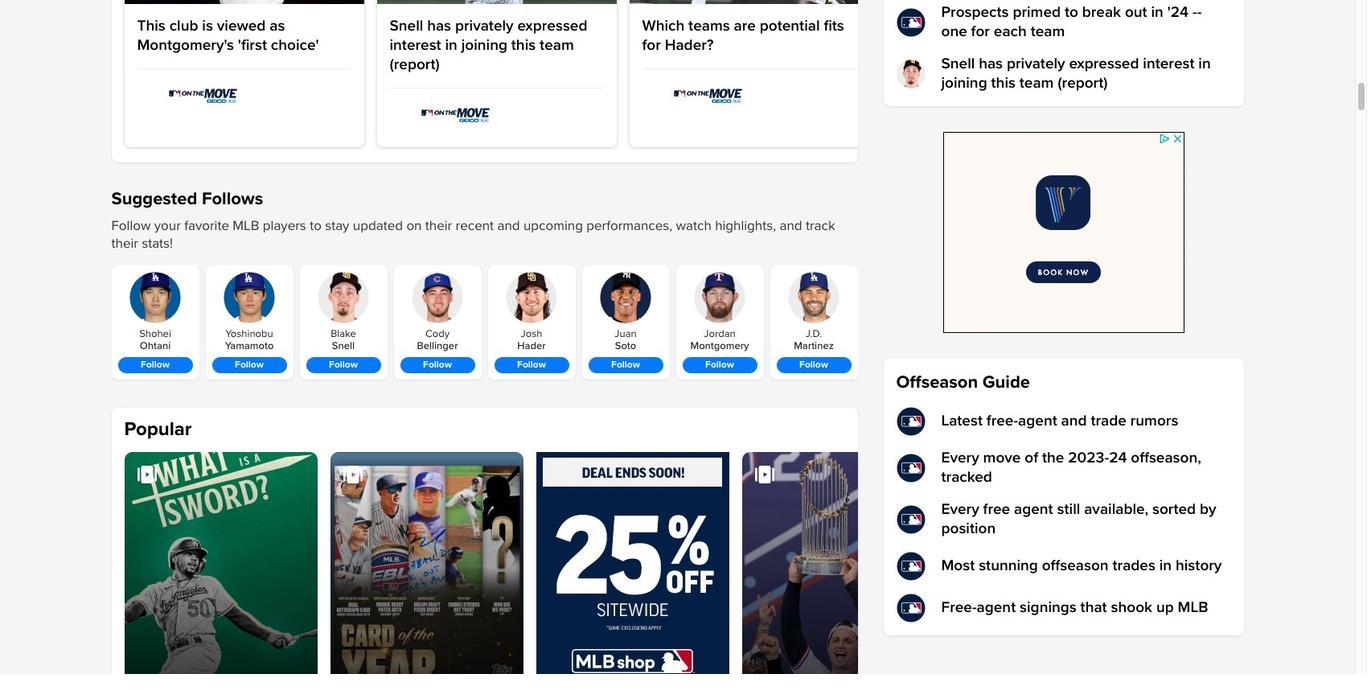 Task type: locate. For each thing, give the bounding box(es) containing it.
every inside every move of the 2023-24 offseason, tracked
[[942, 449, 980, 467]]

0 vertical spatial this
[[511, 36, 536, 55]]

josh hader
[[517, 328, 546, 353]]

2 vertical spatial mlb image
[[897, 594, 926, 623]]

follow button down hader
[[494, 357, 569, 373]]

team
[[1031, 23, 1065, 41], [540, 36, 574, 55], [1020, 74, 1054, 93]]

2 horizontal spatial snell
[[942, 55, 975, 73]]

1 horizontal spatial mlb
[[1178, 599, 1209, 617]]

1 horizontal spatial this
[[992, 74, 1016, 93]]

and left track at the top
[[780, 217, 802, 234]]

follow button down ohtani
[[118, 357, 193, 373]]

1 horizontal spatial to
[[1065, 3, 1079, 22]]

jordan
[[704, 328, 736, 340]]

follow down yamamoto
[[235, 359, 264, 371]]

has down each
[[979, 55, 1003, 73]]

mlb down follows
[[233, 217, 259, 234]]

0 vertical spatial joining
[[462, 36, 508, 55]]

1 vertical spatial mlb
[[1178, 599, 1209, 617]]

follow button down blake snell
[[306, 357, 381, 373]]

snell has privately expressed interest in joining this team (report) down prospects primed to break out in '24 -- one for each team
[[942, 55, 1211, 93]]

follow for cody bellinger
[[423, 359, 452, 371]]

privately down snell has privately expressed interest in joining this team (report) image
[[455, 17, 514, 36]]

follow up stats! at the top of page
[[111, 217, 151, 234]]

(report)
[[390, 56, 440, 74], [1058, 74, 1108, 93]]

3 mlb image from the top
[[897, 594, 926, 623]]

bellinger
[[417, 340, 458, 353]]

mlb image left the free- at the right bottom
[[897, 594, 926, 623]]

suggested
[[111, 188, 197, 210]]

popular button
[[111, 413, 192, 449]]

2 horizontal spatial and
[[1062, 412, 1087, 430]]

every
[[942, 449, 980, 467], [942, 500, 980, 519]]

upcoming
[[524, 217, 583, 234]]

trade
[[1091, 412, 1127, 430]]

1 horizontal spatial joining
[[942, 74, 988, 93]]

to inside prospects primed to break out in '24 -- one for each team
[[1065, 3, 1079, 22]]

stats!
[[142, 235, 173, 252]]

follow inside suggested follows follow your favorite mlb players to stay updated on their recent and upcoming performances, watch highlights, and track their stats!
[[111, 217, 151, 234]]

for
[[971, 23, 990, 41], [642, 36, 661, 55]]

0 vertical spatial their
[[425, 217, 452, 234]]

follow down 'bellinger'
[[423, 359, 452, 371]]

follow button
[[118, 357, 193, 373], [212, 357, 287, 373], [306, 357, 381, 373], [400, 357, 475, 373], [494, 357, 569, 373], [588, 357, 663, 373], [683, 357, 757, 373], [777, 357, 852, 373]]

mlb image inside every free agent still available, sorted by position "link"
[[897, 505, 926, 534]]

1 vertical spatial mlb image
[[897, 454, 926, 483]]

1 horizontal spatial snell has privately expressed interest in joining this team (report) link
[[897, 55, 1231, 93]]

most stunning offseason trades in history
[[942, 557, 1222, 575]]

position
[[942, 520, 996, 538]]

1 mlb image from the top
[[897, 8, 926, 37]]

1 horizontal spatial (report)
[[1058, 74, 1108, 93]]

snell has privately expressed interest in joining this team (report) link down prospects primed to break out in '24 -- one for each team link
[[897, 55, 1231, 93]]

rumors
[[1131, 412, 1179, 430]]

0 vertical spatial mlb
[[233, 217, 259, 234]]

signings
[[1020, 599, 1077, 617]]

juan soto
[[615, 328, 637, 353]]

mlb
[[233, 217, 259, 234], [1178, 599, 1209, 617]]

mlb image for latest free-agent and trade rumors
[[897, 407, 926, 436]]

is
[[202, 17, 213, 36]]

every up tracked at the right
[[942, 449, 980, 467]]

their
[[425, 217, 452, 234], [111, 235, 138, 252]]

to left break
[[1065, 3, 1079, 22]]

and left trade on the right bottom
[[1062, 412, 1087, 430]]

follow down blake snell
[[329, 359, 358, 371]]

viewed
[[217, 17, 266, 36]]

this down each
[[992, 74, 1016, 93]]

to left 'stay'
[[310, 217, 322, 234]]

0 horizontal spatial for
[[642, 36, 661, 55]]

available,
[[1085, 500, 1149, 519]]

snell has privately expressed interest in joining this team (report) link down snell has privately expressed interest in joining this team (report) image
[[390, 17, 604, 75]]

3 mlb image from the top
[[897, 505, 926, 534]]

follow button for yamamoto
[[212, 357, 287, 373]]

follow down montgomery
[[706, 359, 734, 371]]

1 vertical spatial their
[[111, 235, 138, 252]]

follow down ohtani
[[141, 359, 170, 371]]

mlb image left position
[[897, 505, 926, 534]]

every inside every free agent still available, sorted by position
[[942, 500, 980, 519]]

1 vertical spatial to
[[310, 217, 322, 234]]

1 vertical spatial agent
[[1014, 500, 1054, 519]]

5 follow button from the left
[[494, 357, 569, 373]]

1 vertical spatial mlb image
[[897, 552, 926, 581]]

follow down hader
[[517, 359, 546, 371]]

which teams are potential fits for hader?
[[642, 17, 845, 55]]

snell has privately expressed interest in joining this team (report) down snell has privately expressed interest in joining this team (report) image
[[390, 17, 588, 74]]

free-agent signings that shook up mlb link
[[897, 594, 1231, 623]]

2 mlb image from the top
[[897, 552, 926, 581]]

has down snell has privately expressed interest in joining this team (report) image
[[427, 17, 451, 36]]

advertisement region
[[164, 82, 325, 109], [669, 82, 830, 109], [416, 102, 577, 128], [943, 132, 1185, 333], [536, 452, 729, 674]]

0 vertical spatial has
[[427, 17, 451, 36]]

follow button down soto
[[588, 357, 663, 373]]

team inside prospects primed to break out in '24 -- one for each team
[[1031, 23, 1065, 41]]

snell has privately expressed interest in joining this team (report)
[[390, 17, 588, 74], [942, 55, 1211, 93]]

mlb image for most
[[897, 552, 926, 581]]

0 vertical spatial privately
[[455, 17, 514, 36]]

2 follow button from the left
[[212, 357, 287, 373]]

agent down stunning
[[977, 599, 1016, 617]]

montgomery
[[691, 340, 749, 353]]

this
[[511, 36, 536, 55], [992, 74, 1016, 93]]

every free agent still available, sorted by position link
[[897, 500, 1231, 539]]

ohtani
[[140, 340, 171, 353]]

one
[[942, 23, 968, 41]]

follow for josh hader
[[517, 359, 546, 371]]

interest
[[390, 36, 441, 55], [1143, 55, 1195, 73]]

their right on
[[425, 217, 452, 234]]

follow for juan soto
[[611, 359, 640, 371]]

mlb image
[[897, 407, 926, 436], [897, 454, 926, 483], [897, 505, 926, 534]]

and
[[498, 217, 520, 234], [780, 217, 802, 234], [1062, 412, 1087, 430]]

0 vertical spatial mlb image
[[897, 407, 926, 436]]

1 horizontal spatial interest
[[1143, 55, 1195, 73]]

joining down snell has privately expressed interest in joining this team (report) image
[[462, 36, 508, 55]]

1 follow button from the left
[[118, 357, 193, 373]]

most
[[942, 557, 975, 575]]

this club is viewed as montgomery's 'first choice' image
[[124, 0, 364, 4]]

1 vertical spatial every
[[942, 500, 980, 519]]

joining
[[462, 36, 508, 55], [942, 74, 988, 93]]

follow button down 'bellinger'
[[400, 357, 475, 373]]

move
[[984, 449, 1021, 467]]

follow button down yamamoto
[[212, 357, 287, 373]]

follow for blake snell
[[329, 359, 358, 371]]

highlights,
[[715, 217, 776, 234]]

0 vertical spatial expressed
[[518, 17, 588, 36]]

still
[[1057, 500, 1081, 519]]

mlb image left tracked at the right
[[897, 454, 926, 483]]

joining down one
[[942, 74, 988, 93]]

0 horizontal spatial expressed
[[518, 17, 588, 36]]

1 horizontal spatial has
[[979, 55, 1003, 73]]

follow button for soto
[[588, 357, 663, 373]]

agent left still
[[1014, 500, 1054, 519]]

mlb image left most at the bottom of the page
[[897, 552, 926, 581]]

to inside suggested follows follow your favorite mlb players to stay updated on their recent and upcoming performances, watch highlights, and track their stats!
[[310, 217, 322, 234]]

0 horizontal spatial this
[[511, 36, 536, 55]]

1 vertical spatial joining
[[942, 74, 988, 93]]

4 follow button from the left
[[400, 357, 475, 373]]

0 vertical spatial mlb image
[[897, 8, 926, 37]]

8 follow button from the left
[[777, 357, 852, 373]]

0 horizontal spatial snell
[[332, 340, 355, 353]]

0 horizontal spatial to
[[310, 217, 322, 234]]

privately down each
[[1007, 55, 1066, 73]]

follow button down martinez
[[777, 357, 852, 373]]

mlb image down offseason
[[897, 407, 926, 436]]

1 horizontal spatial expressed
[[1070, 55, 1139, 73]]

mlb inside suggested follows follow your favorite mlb players to stay updated on their recent and upcoming performances, watch highlights, and track their stats!
[[233, 217, 259, 234]]

blake snell
[[331, 328, 356, 353]]

latest free-agent and trade rumors link
[[897, 407, 1231, 436]]

as
[[270, 17, 285, 36]]

agent inside every free agent still available, sorted by position
[[1014, 500, 1054, 519]]

their left stats! at the top of page
[[111, 235, 138, 252]]

2 mlb image from the top
[[897, 454, 926, 483]]

0 horizontal spatial has
[[427, 17, 451, 36]]

follow down soto
[[611, 359, 640, 371]]

mlb image inside prospects primed to break out in '24 -- one for each team link
[[897, 8, 926, 37]]

to
[[1065, 3, 1079, 22], [310, 217, 322, 234]]

snell has privately expressed interest in joining this team (report) link
[[390, 17, 604, 75], [897, 55, 1231, 93]]

hader?
[[665, 36, 714, 55]]

follow button for hader
[[494, 357, 569, 373]]

and right recent
[[498, 217, 520, 234]]

1 every from the top
[[942, 449, 980, 467]]

2 every from the top
[[942, 500, 980, 519]]

advertisement region for 'first
[[164, 82, 325, 109]]

follow button down montgomery
[[683, 357, 757, 373]]

every for every move of the 2023-24 offseason, tracked
[[942, 449, 980, 467]]

0 vertical spatial agent
[[1019, 412, 1058, 430]]

mlb image inside every move of the 2023-24 offseason, tracked link
[[897, 454, 926, 483]]

team down "primed"
[[1031, 23, 1065, 41]]

0 horizontal spatial mlb
[[233, 217, 259, 234]]

in inside prospects primed to break out in '24 -- one for each team
[[1152, 3, 1164, 22]]

snell
[[390, 17, 423, 36], [942, 55, 975, 73], [332, 340, 355, 353]]

1 vertical spatial snell
[[942, 55, 975, 73]]

suggested follows follow your favorite mlb players to stay updated on their recent and upcoming performances, watch highlights, and track their stats!
[[111, 188, 836, 252]]

follow
[[111, 217, 151, 234], [141, 359, 170, 371], [235, 359, 264, 371], [329, 359, 358, 371], [423, 359, 452, 371], [517, 359, 546, 371], [611, 359, 640, 371], [706, 359, 734, 371], [800, 359, 829, 371]]

every move of the 2023-24 offseason, tracked link
[[897, 449, 1231, 487]]

2 vertical spatial mlb image
[[897, 505, 926, 534]]

-
[[1193, 3, 1198, 22], [1198, 3, 1202, 22]]

6 follow button from the left
[[588, 357, 663, 373]]

expressed down snell has privately expressed interest in joining this team (report) image
[[518, 17, 588, 36]]

0 vertical spatial every
[[942, 449, 980, 467]]

for down which
[[642, 36, 661, 55]]

1 horizontal spatial privately
[[1007, 55, 1066, 73]]

snell inside blake snell
[[332, 340, 355, 353]]

expressed down break
[[1070, 55, 1139, 73]]

yoshinobu yamamoto
[[225, 328, 274, 353]]

mlb right up
[[1178, 599, 1209, 617]]

2 vertical spatial snell
[[332, 340, 355, 353]]

expressed
[[518, 17, 588, 36], [1070, 55, 1139, 73]]

mlb image left one
[[897, 8, 926, 37]]

follow down martinez
[[800, 359, 829, 371]]

3 follow button from the left
[[306, 357, 381, 373]]

shohei ohtani
[[139, 328, 171, 353]]

agent up of
[[1019, 412, 1058, 430]]

agent
[[1019, 412, 1058, 430], [1014, 500, 1054, 519], [977, 599, 1016, 617]]

martinez
[[794, 340, 834, 353]]

7 follow button from the left
[[683, 357, 757, 373]]

1 mlb image from the top
[[897, 407, 926, 436]]

agent for free-
[[1019, 412, 1058, 430]]

this down snell has privately expressed interest in joining this team (report) image
[[511, 36, 536, 55]]

0 horizontal spatial snell has privately expressed interest in joining this team (report) link
[[390, 17, 604, 75]]

every up position
[[942, 500, 980, 519]]

juan
[[615, 328, 637, 340]]

1 horizontal spatial for
[[971, 23, 990, 41]]

for down prospects on the right of page
[[971, 23, 990, 41]]

mlb image for every free agent still available, sorted by position
[[897, 505, 926, 534]]

0 vertical spatial to
[[1065, 3, 1079, 22]]

updated
[[353, 217, 403, 234]]

mlb image
[[897, 8, 926, 37], [897, 552, 926, 581], [897, 594, 926, 623]]

1 horizontal spatial snell
[[390, 17, 423, 36]]



Task type: describe. For each thing, give the bounding box(es) containing it.
'first
[[238, 36, 267, 55]]

choice'
[[271, 36, 319, 55]]

track
[[806, 217, 836, 234]]

each
[[994, 23, 1027, 41]]

for inside which teams are potential fits for hader?
[[642, 36, 661, 55]]

prospects
[[942, 3, 1009, 22]]

mlb image for every move of the 2023-24 offseason, tracked
[[897, 454, 926, 483]]

on
[[407, 217, 422, 234]]

recent
[[456, 217, 494, 234]]

latest
[[942, 412, 983, 430]]

this
[[137, 17, 166, 36]]

offseason
[[897, 372, 978, 393]]

follow for jordan montgomery
[[706, 359, 734, 371]]

offseason guide
[[897, 372, 1030, 393]]

0 horizontal spatial and
[[498, 217, 520, 234]]

team down each
[[1020, 74, 1054, 93]]

1 vertical spatial has
[[979, 55, 1003, 73]]

free
[[984, 500, 1011, 519]]

24
[[1109, 449, 1127, 467]]

players
[[263, 217, 306, 234]]

stay
[[325, 217, 349, 234]]

j.d.
[[806, 328, 822, 340]]

2 vertical spatial agent
[[977, 599, 1016, 617]]

1 vertical spatial expressed
[[1070, 55, 1139, 73]]

0 horizontal spatial (report)
[[390, 56, 440, 74]]

trades
[[1113, 557, 1156, 575]]

follow button for martinez
[[777, 357, 852, 373]]

offseason,
[[1131, 449, 1202, 467]]

follows
[[202, 188, 263, 210]]

1 vertical spatial this
[[992, 74, 1016, 93]]

team down snell has privately expressed interest in joining this team (report) image
[[540, 36, 574, 55]]

jordan montgomery
[[691, 328, 749, 353]]

blake
[[331, 328, 356, 340]]

potential
[[760, 17, 820, 36]]

which teams are potential fits for hader? link
[[642, 17, 856, 56]]

prospects primed to break out in '24 -- one for each team link
[[897, 3, 1231, 42]]

1 vertical spatial privately
[[1007, 55, 1066, 73]]

1 horizontal spatial and
[[780, 217, 802, 234]]

2023-
[[1068, 449, 1109, 467]]

follow button for montgomery
[[683, 357, 757, 373]]

shook
[[1111, 599, 1153, 617]]

free-
[[987, 412, 1019, 430]]

0 horizontal spatial interest
[[390, 36, 441, 55]]

latest free-agent and trade rumors
[[942, 412, 1179, 430]]

follow for j.d. martinez
[[800, 359, 829, 371]]

your
[[154, 217, 181, 234]]

follow button for ohtani
[[118, 357, 193, 373]]

j.d. martinez
[[794, 328, 834, 353]]

josh
[[521, 328, 543, 340]]

prospects primed to break out in '24 -- one for each team
[[942, 3, 1202, 41]]

cody bellinger
[[417, 328, 458, 353]]

performances,
[[587, 217, 673, 234]]

free-
[[942, 599, 977, 617]]

hader
[[517, 340, 546, 353]]

follow button for bellinger
[[400, 357, 475, 373]]

guide
[[983, 372, 1030, 393]]

agent for free
[[1014, 500, 1054, 519]]

1 horizontal spatial their
[[425, 217, 452, 234]]

this club is viewed as montgomery's 'first choice' link
[[137, 17, 351, 56]]

follow for yoshinobu yamamoto
[[235, 359, 264, 371]]

of
[[1025, 449, 1039, 467]]

soto
[[615, 340, 637, 353]]

out
[[1125, 3, 1148, 22]]

yamamoto
[[225, 340, 274, 353]]

fits
[[824, 17, 845, 36]]

snell has privately expressed interest in joining this team (report) image
[[377, 0, 617, 4]]

'24
[[1168, 3, 1189, 22]]

primed
[[1013, 3, 1061, 22]]

history
[[1176, 557, 1222, 575]]

every move of the 2023-24 offseason, tracked
[[942, 449, 1202, 487]]

advertisement region for hader?
[[669, 82, 830, 109]]

most stunning offseason trades in history link
[[897, 552, 1231, 581]]

1 - from the left
[[1193, 3, 1198, 22]]

mlb image for free-
[[897, 594, 926, 623]]

0 horizontal spatial joining
[[462, 36, 508, 55]]

b. snell image
[[897, 60, 926, 88]]

this club is viewed as montgomery's 'first choice'
[[137, 17, 319, 55]]

sorted
[[1153, 500, 1196, 519]]

follow button for snell
[[306, 357, 381, 373]]

popular
[[124, 418, 192, 441]]

which teams are potential fits for hader? image
[[629, 0, 869, 4]]

mlb image for prospects
[[897, 8, 926, 37]]

0 vertical spatial snell
[[390, 17, 423, 36]]

advertisement region for joining
[[416, 102, 577, 128]]

1 horizontal spatial snell has privately expressed interest in joining this team (report)
[[942, 55, 1211, 93]]

free-agent signings that shook up mlb
[[942, 599, 1209, 617]]

for inside prospects primed to break out in '24 -- one for each team
[[971, 23, 990, 41]]

are
[[734, 17, 756, 36]]

tracked
[[942, 468, 993, 487]]

stunning
[[979, 557, 1038, 575]]

that
[[1081, 599, 1107, 617]]

favorite
[[184, 217, 229, 234]]

which
[[642, 17, 685, 36]]

montgomery's
[[137, 36, 234, 55]]

up
[[1157, 599, 1174, 617]]

cody
[[426, 328, 450, 340]]

0 horizontal spatial snell has privately expressed interest in joining this team (report)
[[390, 17, 588, 74]]

teams
[[689, 17, 730, 36]]

follow for shohei ohtani
[[141, 359, 170, 371]]

every for every free agent still available, sorted by position
[[942, 500, 980, 519]]

club
[[169, 17, 198, 36]]

yoshinobu
[[226, 328, 273, 340]]

by
[[1200, 500, 1217, 519]]

2 - from the left
[[1198, 3, 1202, 22]]

every free agent still available, sorted by position
[[942, 500, 1217, 538]]

offseason
[[1042, 557, 1109, 575]]

the
[[1042, 449, 1065, 467]]

break
[[1083, 3, 1121, 22]]

0 horizontal spatial privately
[[455, 17, 514, 36]]

shohei
[[139, 328, 171, 340]]

0 horizontal spatial their
[[111, 235, 138, 252]]



Task type: vqa. For each thing, say whether or not it's contained in the screenshot.
The Settings
no



